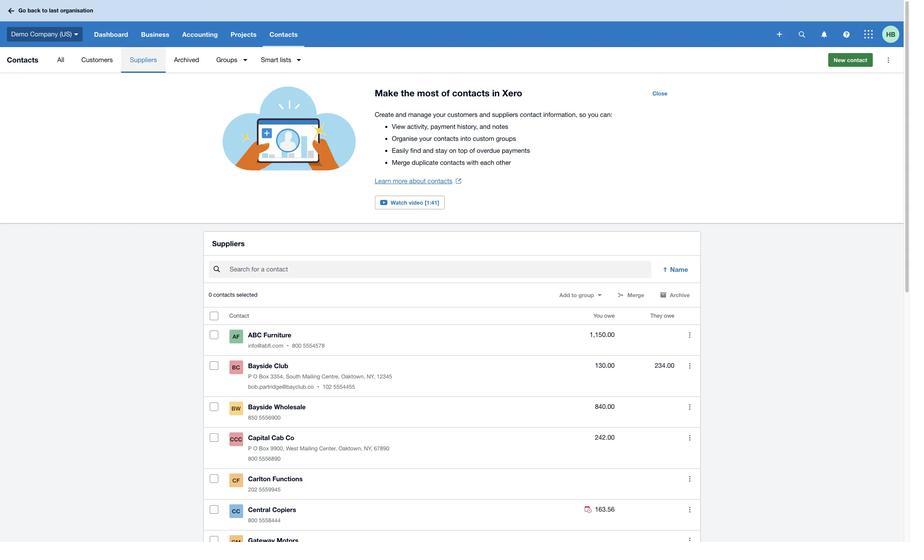 Task type: vqa. For each thing, say whether or not it's contained in the screenshot.
first svg icon from the right
no



Task type: locate. For each thing, give the bounding box(es) containing it.
top
[[459, 147, 468, 154]]

to
[[42, 7, 48, 14], [572, 292, 577, 299]]

information,
[[544, 111, 578, 118]]

last
[[49, 7, 59, 14]]

and
[[396, 111, 407, 118], [480, 111, 491, 118], [480, 123, 491, 130], [423, 147, 434, 154]]

bayside inside bayside wholesale 850 5556900
[[248, 403, 273, 411]]

selected
[[237, 292, 258, 298]]

the
[[401, 88, 415, 99]]

0 vertical spatial merge
[[392, 159, 410, 166]]

menu
[[49, 47, 822, 73]]

bw
[[232, 405, 241, 412]]

banner
[[0, 0, 905, 47]]

o inside capital cab co p o box 9900, west mailing center, oaktown, ny, 67890 800 5556890
[[253, 446, 258, 452]]

2 more row options image from the top
[[690, 404, 691, 410]]

bayside for bayside club
[[248, 362, 273, 370]]

more row options image
[[690, 363, 691, 369], [690, 507, 691, 513], [690, 538, 691, 542]]

0 vertical spatial ny,
[[367, 374, 375, 380]]

smart lists button
[[253, 47, 307, 73]]

0 vertical spatial 800
[[292, 343, 302, 349]]

ny, left 12345
[[367, 374, 375, 380]]

0 horizontal spatial of
[[442, 88, 450, 99]]

5 more row options button from the top
[[682, 471, 699, 488]]

add to group
[[560, 292, 595, 299]]

1 vertical spatial box
[[259, 446, 269, 452]]

p inside the bayside club p o box 3354, south mailing centre, oaktown, ny, 12345 bob.partridge@bayclub.co • 102 5554455
[[248, 374, 252, 380]]

ny, inside the bayside club p o box 3354, south mailing centre, oaktown, ny, 12345 bob.partridge@bayclub.co • 102 5554455
[[367, 374, 375, 380]]

demo company (us)
[[11, 30, 72, 38]]

projects button
[[224, 21, 263, 47]]

more row options button
[[682, 327, 699, 344], [682, 357, 699, 375], [682, 399, 699, 416], [682, 429, 699, 447], [682, 471, 699, 488], [682, 501, 699, 519], [682, 532, 699, 542]]

of
[[442, 88, 450, 99], [470, 147, 476, 154]]

projects
[[231, 30, 257, 38]]

0 vertical spatial to
[[42, 7, 48, 14]]

af
[[233, 333, 240, 340]]

0 horizontal spatial contacts
[[7, 55, 38, 64]]

overdue
[[477, 147, 501, 154]]

learn
[[375, 177, 391, 185]]

(us)
[[60, 30, 72, 38]]

0 vertical spatial contact
[[848, 57, 868, 63]]

more row options button for central copiers
[[682, 501, 699, 519]]

0 vertical spatial p
[[248, 374, 252, 380]]

contacts down demo
[[7, 55, 38, 64]]

your up payment
[[433, 111, 446, 118]]

800 inside capital cab co p o box 9900, west mailing center, oaktown, ny, 67890 800 5556890
[[248, 456, 258, 462]]

mailing
[[302, 374, 320, 380], [300, 446, 318, 452]]

contact right suppliers
[[520, 111, 542, 118]]

mailing right west
[[300, 446, 318, 452]]

they owe
[[651, 313, 675, 319]]

make the most of contacts in xero
[[375, 88, 523, 99]]

3 more row options image from the top
[[690, 435, 691, 441]]

contacts button
[[263, 21, 305, 47]]

o
[[253, 374, 258, 380], [253, 446, 258, 452]]

0 vertical spatial box
[[259, 374, 269, 380]]

0 horizontal spatial •
[[287, 343, 289, 349]]

1 bayside from the top
[[248, 362, 273, 370]]

contacts inside contacts popup button
[[270, 30, 298, 38]]

1 vertical spatial o
[[253, 446, 258, 452]]

contacts right 0
[[214, 292, 235, 298]]

1 vertical spatial •
[[317, 384, 319, 390]]

of right top
[[470, 147, 476, 154]]

o down capital
[[253, 446, 258, 452]]

1 owe from the left
[[605, 313, 615, 319]]

mailing inside the bayside club p o box 3354, south mailing centre, oaktown, ny, 12345 bob.partridge@bayclub.co • 102 5554455
[[302, 374, 320, 380]]

p left 3354,
[[248, 374, 252, 380]]

stay
[[436, 147, 448, 154]]

163.56 link
[[585, 505, 615, 515]]

hb
[[887, 30, 896, 38]]

0 vertical spatial mailing
[[302, 374, 320, 380]]

1 more row options button from the top
[[682, 327, 699, 344]]

organisation
[[60, 7, 93, 14]]

242.00
[[596, 434, 615, 441]]

130.00 link
[[596, 361, 615, 371]]

video
[[409, 199, 424, 206]]

furniture
[[264, 331, 292, 339]]

new
[[835, 57, 846, 63]]

850
[[248, 415, 258, 421]]

1 horizontal spatial to
[[572, 292, 577, 299]]

1 vertical spatial merge
[[628, 292, 645, 299]]

bayside club p o box 3354, south mailing centre, oaktown, ny, 12345 bob.partridge@bayclub.co • 102 5554455
[[248, 362, 393, 390]]

merge left archive button
[[628, 292, 645, 299]]

2 more row options image from the top
[[690, 507, 691, 513]]

archived button
[[166, 47, 208, 73]]

840.00 link
[[596, 402, 615, 412]]

0 horizontal spatial to
[[42, 7, 48, 14]]

bayside inside the bayside club p o box 3354, south mailing centre, oaktown, ny, 12345 bob.partridge@bayclub.co • 102 5554455
[[248, 362, 273, 370]]

ny, left the 67890
[[364, 446, 373, 452]]

• inside the bayside club p o box 3354, south mailing centre, oaktown, ny, 12345 bob.partridge@bayclub.co • 102 5554455
[[317, 384, 319, 390]]

[1:41]
[[425, 199, 440, 206]]

mailing right south
[[302, 374, 320, 380]]

owe for they owe
[[665, 313, 675, 319]]

to left last
[[42, 7, 48, 14]]

merge down "easily"
[[392, 159, 410, 166]]

2 more row options button from the top
[[682, 357, 699, 375]]

p down capital
[[248, 446, 252, 452]]

more row options image for capital cab co
[[690, 435, 691, 441]]

more row options image for carlton functions
[[690, 476, 691, 482]]

svg image inside demo company (us) popup button
[[74, 33, 78, 35]]

4 more row options button from the top
[[682, 429, 699, 447]]

• left 102
[[317, 384, 319, 390]]

owe right you at right bottom
[[605, 313, 615, 319]]

accounting
[[182, 30, 218, 38]]

wholesale
[[274, 403, 306, 411]]

1 vertical spatial your
[[420, 135, 432, 142]]

navigation
[[88, 21, 772, 47]]

1 horizontal spatial svg image
[[799, 31, 806, 37]]

bayside up 3354,
[[248, 362, 273, 370]]

800 left 5556890
[[248, 456, 258, 462]]

3354,
[[271, 374, 285, 380]]

1 horizontal spatial owe
[[665, 313, 675, 319]]

box
[[259, 374, 269, 380], [259, 446, 269, 452]]

go back to last organisation link
[[5, 3, 98, 18]]

800 down central
[[248, 518, 258, 524]]

0 horizontal spatial merge
[[392, 159, 410, 166]]

center,
[[320, 446, 337, 452]]

contact list table element
[[204, 308, 701, 542]]

800 left 5554578
[[292, 343, 302, 349]]

box up 5556890
[[259, 446, 269, 452]]

owe right they
[[665, 313, 675, 319]]

1 vertical spatial of
[[470, 147, 476, 154]]

contact right new
[[848, 57, 868, 63]]

customers
[[448, 111, 478, 118]]

customers
[[81, 56, 113, 63]]

800 inside abc furniture info@abfl.com • 800 5554578
[[292, 343, 302, 349]]

1 box from the top
[[259, 374, 269, 380]]

1 vertical spatial to
[[572, 292, 577, 299]]

1 horizontal spatial suppliers
[[212, 239, 245, 248]]

6 more row options button from the top
[[682, 501, 699, 519]]

more row options button for bayside wholesale
[[682, 399, 699, 416]]

smart lists
[[261, 56, 292, 63]]

cab
[[272, 434, 284, 442]]

• inside abc furniture info@abfl.com • 800 5554578
[[287, 343, 289, 349]]

• down furniture
[[287, 343, 289, 349]]

1 o from the top
[[253, 374, 258, 380]]

contact
[[229, 313, 249, 319]]

more row options button for capital cab co
[[682, 429, 699, 447]]

0 vertical spatial •
[[287, 343, 289, 349]]

bc
[[232, 364, 240, 371]]

1 horizontal spatial merge
[[628, 292, 645, 299]]

1 vertical spatial p
[[248, 446, 252, 452]]

2 vertical spatial more row options image
[[690, 538, 691, 542]]

box inside the bayside club p o box 3354, south mailing centre, oaktown, ny, 12345 bob.partridge@bayclub.co • 102 5554455
[[259, 374, 269, 380]]

box left 3354,
[[259, 374, 269, 380]]

all
[[57, 56, 64, 63]]

o left 3354,
[[253, 374, 258, 380]]

to right 'add'
[[572, 292, 577, 299]]

1 horizontal spatial •
[[317, 384, 319, 390]]

0
[[209, 292, 212, 298]]

svg image
[[8, 8, 14, 13], [865, 30, 874, 39], [822, 31, 828, 37], [778, 32, 783, 37]]

1 p from the top
[[248, 374, 252, 380]]

more row options image for copiers
[[690, 507, 691, 513]]

more row options image for club
[[690, 363, 691, 369]]

cf
[[233, 477, 240, 484]]

suppliers button
[[121, 47, 166, 73]]

2 owe from the left
[[665, 313, 675, 319]]

activity,
[[408, 123, 429, 130]]

bayside for bayside wholesale
[[248, 403, 273, 411]]

5559945
[[259, 487, 281, 493]]

1 vertical spatial more row options image
[[690, 507, 691, 513]]

and up duplicate
[[423, 147, 434, 154]]

2 horizontal spatial svg image
[[844, 31, 850, 37]]

functions
[[273, 475, 303, 483]]

archive button
[[655, 288, 696, 302]]

merge button
[[613, 288, 650, 302]]

organise your contacts into custom groups
[[392, 135, 517, 142]]

you owe
[[594, 313, 615, 319]]

more row options image
[[690, 332, 691, 338], [690, 404, 691, 410], [690, 435, 691, 441], [690, 476, 691, 482]]

0 horizontal spatial contact
[[520, 111, 542, 118]]

0 vertical spatial contacts
[[270, 30, 298, 38]]

0 horizontal spatial suppliers
[[130, 56, 157, 63]]

co
[[286, 434, 295, 442]]

2 box from the top
[[259, 446, 269, 452]]

easily
[[392, 147, 409, 154]]

merge for merge duplicate contacts with each other
[[392, 159, 410, 166]]

1 more row options image from the top
[[690, 332, 691, 338]]

contacts
[[453, 88, 490, 99], [434, 135, 459, 142], [440, 159, 465, 166], [428, 177, 453, 185], [214, 292, 235, 298]]

to inside popup button
[[572, 292, 577, 299]]

2 p from the top
[[248, 446, 252, 452]]

your down activity,
[[420, 135, 432, 142]]

1 vertical spatial suppliers
[[212, 239, 245, 248]]

2 bayside from the top
[[248, 403, 273, 411]]

1 vertical spatial oaktown,
[[339, 446, 363, 452]]

on
[[450, 147, 457, 154]]

0 vertical spatial oaktown,
[[342, 374, 366, 380]]

bayside up the 850
[[248, 403, 273, 411]]

close button
[[648, 87, 673, 100]]

840.00
[[596, 403, 615, 411]]

1 more row options image from the top
[[690, 363, 691, 369]]

you
[[589, 111, 599, 118]]

3 more row options button from the top
[[682, 399, 699, 416]]

merge inside the merge button
[[628, 292, 645, 299]]

1 vertical spatial mailing
[[300, 446, 318, 452]]

create
[[375, 111, 394, 118]]

0 horizontal spatial svg image
[[74, 33, 78, 35]]

234.00
[[655, 362, 675, 369]]

view
[[392, 123, 406, 130]]

800
[[292, 343, 302, 349], [248, 456, 258, 462], [248, 518, 258, 524]]

0 horizontal spatial your
[[420, 135, 432, 142]]

0 vertical spatial suppliers
[[130, 56, 157, 63]]

contact
[[848, 57, 868, 63], [520, 111, 542, 118]]

4 more row options image from the top
[[690, 476, 691, 482]]

1 vertical spatial ny,
[[364, 446, 373, 452]]

smart
[[261, 56, 278, 63]]

contacts up lists
[[270, 30, 298, 38]]

and up view
[[396, 111, 407, 118]]

0 horizontal spatial owe
[[605, 313, 615, 319]]

0 vertical spatial bayside
[[248, 362, 273, 370]]

0 vertical spatial more row options image
[[690, 363, 691, 369]]

1 horizontal spatial contacts
[[270, 30, 298, 38]]

oaktown, inside the bayside club p o box 3354, south mailing centre, oaktown, ny, 12345 bob.partridge@bayclub.co • 102 5554455
[[342, 374, 366, 380]]

payments
[[502, 147, 531, 154]]

1 horizontal spatial your
[[433, 111, 446, 118]]

1 horizontal spatial contact
[[848, 57, 868, 63]]

oaktown, right center,
[[339, 446, 363, 452]]

contact inside button
[[848, 57, 868, 63]]

2 vertical spatial 800
[[248, 518, 258, 524]]

5554578
[[303, 343, 325, 349]]

of right most
[[442, 88, 450, 99]]

0 vertical spatial o
[[253, 374, 258, 380]]

2 o from the top
[[253, 446, 258, 452]]

svg image
[[799, 31, 806, 37], [844, 31, 850, 37], [74, 33, 78, 35]]

p inside capital cab co p o box 9900, west mailing center, oaktown, ny, 67890 800 5556890
[[248, 446, 252, 452]]

p
[[248, 374, 252, 380], [248, 446, 252, 452]]

bayside
[[248, 362, 273, 370], [248, 403, 273, 411]]

1 vertical spatial bayside
[[248, 403, 273, 411]]

1 vertical spatial 800
[[248, 456, 258, 462]]

1 vertical spatial contacts
[[7, 55, 38, 64]]

owe for you owe
[[605, 313, 615, 319]]

oaktown, up '5554455'
[[342, 374, 366, 380]]



Task type: describe. For each thing, give the bounding box(es) containing it.
contacts down on
[[440, 159, 465, 166]]

so
[[580, 111, 587, 118]]

name
[[671, 266, 689, 273]]

duplicate
[[412, 159, 439, 166]]

banner containing hb
[[0, 0, 905, 47]]

to inside banner
[[42, 7, 48, 14]]

0 vertical spatial of
[[442, 88, 450, 99]]

info@abfl.com
[[248, 343, 284, 349]]

manage
[[409, 111, 432, 118]]

organise
[[392, 135, 418, 142]]

add
[[560, 292, 571, 299]]

capital cab co p o box 9900, west mailing center, oaktown, ny, 67890 800 5556890
[[248, 434, 390, 462]]

3 more row options image from the top
[[690, 538, 691, 542]]

find
[[411, 147, 421, 154]]

5556900
[[259, 415, 281, 421]]

back
[[28, 7, 41, 14]]

lists
[[280, 56, 292, 63]]

demo company (us) button
[[0, 21, 88, 47]]

box inside capital cab co p o box 9900, west mailing center, oaktown, ny, 67890 800 5556890
[[259, 446, 269, 452]]

group
[[579, 292, 595, 299]]

groups button
[[208, 47, 253, 73]]

view activity, payment history, and notes
[[392, 123, 509, 130]]

ny, inside capital cab co p o box 9900, west mailing center, oaktown, ny, 67890 800 5556890
[[364, 446, 373, 452]]

suppliers
[[493, 111, 519, 118]]

more row options button for carlton functions
[[682, 471, 699, 488]]

demo
[[11, 30, 28, 38]]

west
[[286, 446, 299, 452]]

dashboard link
[[88, 21, 135, 47]]

watch
[[391, 199, 408, 206]]

business
[[141, 30, 170, 38]]

create and manage your customers and suppliers contact information, so you can:
[[375, 111, 613, 118]]

groups
[[216, 56, 238, 63]]

Search for a contact field
[[229, 261, 652, 278]]

xero
[[503, 88, 523, 99]]

all button
[[49, 47, 73, 73]]

go
[[18, 7, 26, 14]]

bob.partridge@bayclub.co
[[248, 384, 314, 390]]

business button
[[135, 21, 176, 47]]

and left suppliers
[[480, 111, 491, 118]]

easily find and stay on top of overdue payments
[[392, 147, 531, 154]]

242.00 link
[[596, 433, 615, 443]]

ccc
[[230, 436, 243, 443]]

svg image inside go back to last organisation link
[[8, 8, 14, 13]]

7 more row options button from the top
[[682, 532, 699, 542]]

suppliers menu item
[[121, 47, 166, 73]]

more row options image for bayside wholesale
[[690, 404, 691, 410]]

1,150.00
[[590, 331, 615, 339]]

copiers
[[272, 506, 296, 514]]

more row options button for abc furniture
[[682, 327, 699, 344]]

with
[[467, 159, 479, 166]]

new contact
[[835, 57, 868, 63]]

more row options image for abc furniture
[[690, 332, 691, 338]]

learn more about contacts link
[[375, 175, 461, 187]]

5554455
[[334, 384, 355, 390]]

1 vertical spatial contact
[[520, 111, 542, 118]]

you
[[594, 313, 603, 319]]

merge for merge
[[628, 292, 645, 299]]

close
[[653, 90, 668, 97]]

800 inside central copiers 800 5558444
[[248, 518, 258, 524]]

south
[[286, 374, 301, 380]]

202
[[248, 487, 258, 493]]

1 horizontal spatial of
[[470, 147, 476, 154]]

and up 'custom'
[[480, 123, 491, 130]]

o inside the bayside club p o box 3354, south mailing centre, oaktown, ny, 12345 bob.partridge@bayclub.co • 102 5554455
[[253, 374, 258, 380]]

hb button
[[883, 21, 905, 47]]

mailing inside capital cab co p o box 9900, west mailing center, oaktown, ny, 67890 800 5556890
[[300, 446, 318, 452]]

navigation containing dashboard
[[88, 21, 772, 47]]

add to group button
[[555, 288, 607, 302]]

0 contacts selected
[[209, 292, 258, 298]]

9900,
[[271, 446, 285, 452]]

learn more about contacts
[[375, 177, 453, 185]]

capital
[[248, 434, 270, 442]]

payment
[[431, 123, 456, 130]]

merge duplicate contacts with each other
[[392, 159, 511, 166]]

bayside wholesale 850 5556900
[[248, 403, 306, 421]]

0 vertical spatial your
[[433, 111, 446, 118]]

accounting button
[[176, 21, 224, 47]]

actions menu image
[[881, 51, 898, 69]]

1,150.00 link
[[590, 330, 615, 340]]

suppliers inside button
[[130, 56, 157, 63]]

each
[[481, 159, 495, 166]]

history,
[[458, 123, 478, 130]]

club
[[274, 362, 289, 370]]

in
[[493, 88, 500, 99]]

name button
[[657, 261, 696, 278]]

other
[[497, 159, 511, 166]]

contacts up customers
[[453, 88, 490, 99]]

more row options button for bayside club
[[682, 357, 699, 375]]

oaktown, inside capital cab co p o box 9900, west mailing center, oaktown, ny, 67890 800 5556890
[[339, 446, 363, 452]]

5556890
[[259, 456, 281, 462]]

menu containing all
[[49, 47, 822, 73]]

into
[[461, 135, 472, 142]]

contacts down merge duplicate contacts with each other
[[428, 177, 453, 185]]

central copiers 800 5558444
[[248, 506, 296, 524]]

67890
[[374, 446, 390, 452]]

carlton
[[248, 475, 271, 483]]

contacts down payment
[[434, 135, 459, 142]]



